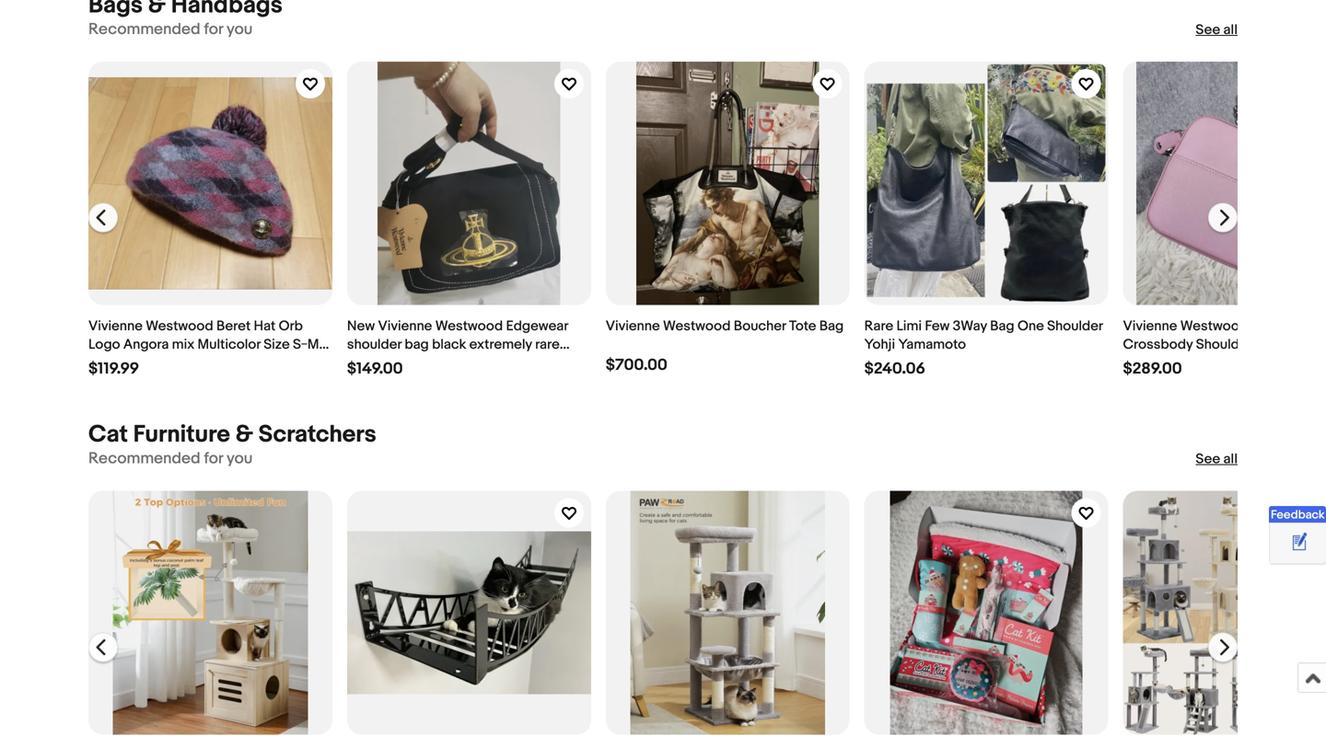 Task type: locate. For each thing, give the bounding box(es) containing it.
1 for from the top
[[204, 20, 223, 39]]

yamamoto
[[899, 337, 966, 353]]

vivienne up bag
[[378, 318, 432, 335]]

1 vertical spatial recommended for you
[[88, 450, 253, 469]]

1 vertical spatial see all
[[1196, 451, 1238, 468]]

vivienne up logo
[[88, 318, 143, 335]]

2 vivienne from the left
[[378, 318, 432, 335]]

0 horizontal spatial bag
[[820, 318, 844, 335]]

1 vertical spatial for
[[204, 450, 223, 469]]

$240.06 text field
[[865, 360, 926, 379]]

1 vertical spatial recommended for you element
[[88, 450, 253, 469]]

1 recommended for you from the top
[[88, 20, 253, 39]]

westwood up leather
[[1181, 318, 1248, 335]]

limi
[[897, 318, 922, 335]]

vivienne westwood boucher tote bag
[[606, 318, 844, 335]]

westwood inside vivienne westwood women's crossbody shoulder camera bag saffiano leather pink
[[1181, 318, 1248, 335]]

0 vertical spatial recommended for you
[[88, 20, 253, 39]]

you
[[227, 20, 253, 39], [227, 450, 253, 469]]

1 recommended from the top
[[88, 20, 200, 39]]

bag
[[820, 318, 844, 335], [990, 318, 1015, 335], [1308, 337, 1326, 353]]

1 see all from the top
[[1196, 22, 1238, 38]]

0 vertical spatial see all link
[[1196, 21, 1238, 39]]

$149.00 text field
[[347, 360, 403, 379]]

bag right tote
[[820, 318, 844, 335]]

2 see all from the top
[[1196, 451, 1238, 468]]

vivienne up crossbody
[[1123, 318, 1178, 335]]

vivienne inside the vivienne westwood beret hat orb logo angora mix multicolor size sｰm adjustable
[[88, 318, 143, 335]]

$149.00
[[347, 360, 403, 379]]

$700.00
[[606, 356, 668, 376]]

recommended for you element
[[88, 20, 253, 39], [88, 450, 253, 469]]

pink
[[1228, 355, 1254, 372]]

3 vivienne from the left
[[606, 318, 660, 335]]

shoulder
[[347, 337, 402, 353]]

mix
[[172, 337, 195, 353]]

all
[[1224, 22, 1238, 38], [1224, 451, 1238, 468]]

1 vertical spatial you
[[227, 450, 253, 469]]

rare limi few 3way bag one shoulder yohji yamamoto $240.06
[[865, 318, 1103, 379]]

westwood inside the vivienne westwood beret hat orb logo angora mix multicolor size sｰm adjustable
[[146, 318, 213, 335]]

0 vertical spatial you
[[227, 20, 253, 39]]

1 vivienne from the left
[[88, 318, 143, 335]]

2 recommended from the top
[[88, 450, 200, 469]]

vivienne westwood women's crossbody shoulder camera bag saffiano leather pink
[[1123, 318, 1326, 372]]

0 vertical spatial see
[[1196, 22, 1221, 38]]

saffiano
[[1123, 355, 1175, 372]]

2 see all link from the top
[[1196, 451, 1238, 469]]

vivienne inside new vivienne westwood edgewear shoulder bag black extremely rare japan
[[378, 318, 432, 335]]

shoulder inside vivienne westwood women's crossbody shoulder camera bag saffiano leather pink
[[1196, 337, 1252, 353]]

shoulder up pink
[[1196, 337, 1252, 353]]

see
[[1196, 22, 1221, 38], [1196, 451, 1221, 468]]

for for recommended for you element related to first see all link from the top of the page
[[204, 20, 223, 39]]

bag inside rare limi few 3way bag one shoulder yohji yamamoto $240.06
[[990, 318, 1015, 335]]

you for first see all link from the top of the page
[[227, 20, 253, 39]]

1 horizontal spatial shoulder
[[1196, 337, 1252, 353]]

angora
[[123, 337, 169, 353]]

scratchers
[[259, 421, 376, 450]]

2 you from the top
[[227, 450, 253, 469]]

2 recommended for you element from the top
[[88, 450, 253, 469]]

1 westwood from the left
[[146, 318, 213, 335]]

shoulder right one
[[1047, 318, 1103, 335]]

vivienne inside vivienne westwood women's crossbody shoulder camera bag saffiano leather pink
[[1123, 318, 1178, 335]]

bag for vivienne westwood boucher tote bag
[[820, 318, 844, 335]]

all for first see all link from the top of the page
[[1224, 22, 1238, 38]]

1 vertical spatial see all link
[[1196, 451, 1238, 469]]

1 vertical spatial shoulder
[[1196, 337, 1252, 353]]

1 see from the top
[[1196, 22, 1221, 38]]

1 vertical spatial see
[[1196, 451, 1221, 468]]

0 vertical spatial recommended for you element
[[88, 20, 253, 39]]

see all link
[[1196, 21, 1238, 39], [1196, 451, 1238, 469]]

1 all from the top
[[1224, 22, 1238, 38]]

boucher
[[734, 318, 786, 335]]

1 recommended for you element from the top
[[88, 20, 253, 39]]

3 westwood from the left
[[663, 318, 731, 335]]

vivienne
[[88, 318, 143, 335], [378, 318, 432, 335], [606, 318, 660, 335], [1123, 318, 1178, 335]]

0 vertical spatial all
[[1224, 22, 1238, 38]]

tote
[[789, 318, 816, 335]]

westwood
[[146, 318, 213, 335], [435, 318, 503, 335], [663, 318, 731, 335], [1181, 318, 1248, 335]]

recommended for you
[[88, 20, 253, 39], [88, 450, 253, 469]]

extremely
[[469, 337, 532, 353]]

$289.00 text field
[[1123, 360, 1182, 379]]

vivienne for $119.99
[[88, 318, 143, 335]]

for
[[204, 20, 223, 39], [204, 450, 223, 469]]

4 westwood from the left
[[1181, 318, 1248, 335]]

recommended for first see all link from the top of the page
[[88, 20, 200, 39]]

1 horizontal spatial bag
[[990, 318, 1015, 335]]

westwood up black at the left top
[[435, 318, 503, 335]]

see all
[[1196, 22, 1238, 38], [1196, 451, 1238, 468]]

new vivienne westwood edgewear shoulder bag black extremely rare japan
[[347, 318, 568, 372]]

see all for first see all link from the top of the page
[[1196, 22, 1238, 38]]

size
[[264, 337, 290, 353]]

westwood for $289.00
[[1181, 318, 1248, 335]]

few
[[925, 318, 950, 335]]

0 horizontal spatial shoulder
[[1047, 318, 1103, 335]]

shoulder
[[1047, 318, 1103, 335], [1196, 337, 1252, 353]]

1 vertical spatial all
[[1224, 451, 1238, 468]]

vivienne up $700.00
[[606, 318, 660, 335]]

recommended
[[88, 20, 200, 39], [88, 450, 200, 469]]

0 vertical spatial recommended
[[88, 20, 200, 39]]

bag right the camera on the top right of the page
[[1308, 337, 1326, 353]]

edgewear
[[506, 318, 568, 335]]

westwood left boucher
[[663, 318, 731, 335]]

bag left one
[[990, 318, 1015, 335]]

1 you from the top
[[227, 20, 253, 39]]

0 vertical spatial see all
[[1196, 22, 1238, 38]]

0 vertical spatial for
[[204, 20, 223, 39]]

2 horizontal spatial bag
[[1308, 337, 1326, 353]]

2 see from the top
[[1196, 451, 1221, 468]]

cat furniture & scratchers
[[88, 421, 376, 450]]

yohji
[[865, 337, 895, 353]]

2 all from the top
[[1224, 451, 1238, 468]]

recommended for you element for first see all link from the top of the page
[[88, 20, 253, 39]]

2 westwood from the left
[[435, 318, 503, 335]]

westwood up mix
[[146, 318, 213, 335]]

0 vertical spatial shoulder
[[1047, 318, 1103, 335]]

recommended for you element for 2nd see all link from the top
[[88, 450, 253, 469]]

japan
[[347, 355, 385, 372]]

vivienne westwood beret hat orb logo angora mix multicolor size sｰm adjustable
[[88, 318, 319, 372]]

1 vertical spatial recommended
[[88, 450, 200, 469]]

2 for from the top
[[204, 450, 223, 469]]

4 vivienne from the left
[[1123, 318, 1178, 335]]



Task type: vqa. For each thing, say whether or not it's contained in the screenshot.
My
no



Task type: describe. For each thing, give the bounding box(es) containing it.
adjustable
[[88, 355, 154, 372]]

westwood for $119.99
[[146, 318, 213, 335]]

leather
[[1178, 355, 1225, 372]]

logo
[[88, 337, 120, 353]]

bag
[[405, 337, 429, 353]]

for for recommended for you element related to 2nd see all link from the top
[[204, 450, 223, 469]]

2 recommended for you from the top
[[88, 450, 253, 469]]

see for 2nd see all link from the top
[[1196, 451, 1221, 468]]

shoulder inside rare limi few 3way bag one shoulder yohji yamamoto $240.06
[[1047, 318, 1103, 335]]

new
[[347, 318, 375, 335]]

&
[[235, 421, 253, 450]]

orb
[[279, 318, 303, 335]]

rare
[[865, 318, 894, 335]]

all for 2nd see all link from the top
[[1224, 451, 1238, 468]]

multicolor
[[198, 337, 261, 353]]

1 see all link from the top
[[1196, 21, 1238, 39]]

$119.99 text field
[[88, 360, 139, 379]]

$289.00
[[1123, 360, 1182, 379]]

bag for rare limi few 3way bag one shoulder yohji yamamoto $240.06
[[990, 318, 1015, 335]]

crossbody
[[1123, 337, 1193, 353]]

black
[[432, 337, 466, 353]]

3way
[[953, 318, 987, 335]]

bag inside vivienne westwood women's crossbody shoulder camera bag saffiano leather pink
[[1308, 337, 1326, 353]]

feedback
[[1271, 508, 1325, 523]]

hat
[[254, 318, 276, 335]]

$700.00 text field
[[606, 356, 668, 376]]

$119.99
[[88, 360, 139, 379]]

see for first see all link from the top of the page
[[1196, 22, 1221, 38]]

cat
[[88, 421, 128, 450]]

women's
[[1251, 318, 1309, 335]]

westwood for $700.00
[[663, 318, 731, 335]]

see all for 2nd see all link from the top
[[1196, 451, 1238, 468]]

cat furniture & scratchers link
[[88, 421, 376, 450]]

one
[[1018, 318, 1044, 335]]

you for 2nd see all link from the top
[[227, 450, 253, 469]]

recommended for 2nd see all link from the top
[[88, 450, 200, 469]]

sｰm
[[293, 337, 319, 353]]

$240.06
[[865, 360, 926, 379]]

beret
[[216, 318, 251, 335]]

vivienne for $700.00
[[606, 318, 660, 335]]

westwood inside new vivienne westwood edgewear shoulder bag black extremely rare japan
[[435, 318, 503, 335]]

rare
[[535, 337, 560, 353]]

camera
[[1255, 337, 1305, 353]]

furniture
[[133, 421, 230, 450]]

vivienne for $289.00
[[1123, 318, 1178, 335]]



